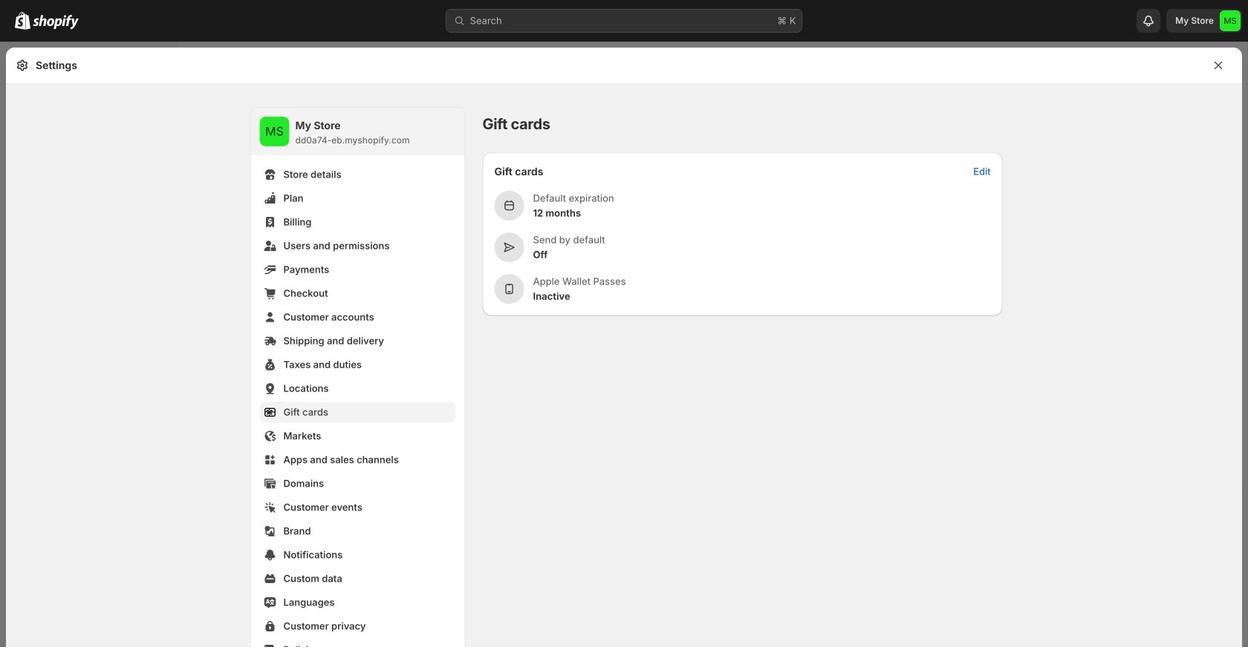 Task type: locate. For each thing, give the bounding box(es) containing it.
shopify image
[[33, 15, 79, 30]]

shopify image
[[15, 12, 30, 30]]

settings dialog
[[6, 48, 1243, 647]]



Task type: describe. For each thing, give the bounding box(es) containing it.
my store image
[[260, 117, 290, 146]]

shop settings menu element
[[251, 108, 465, 647]]

my store image
[[1221, 10, 1241, 31]]



Task type: vqa. For each thing, say whether or not it's contained in the screenshot.
My Store Image
yes



